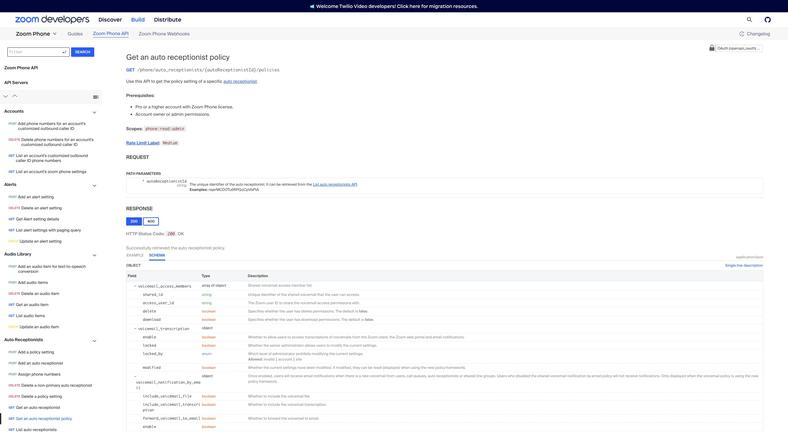 Task type: locate. For each thing, give the bounding box(es) containing it.
shared_id
[[143, 292, 163, 297]]

zoom
[[16, 31, 31, 37], [93, 31, 106, 37], [139, 31, 151, 37]]

- inside - voicemail_notification_by_ema il object
[[134, 373, 137, 380]]

8 boolean from the top
[[202, 416, 216, 421]]

phone left api
[[107, 31, 120, 37]]

- voicemail_access_members
[[134, 283, 192, 289]]

receptionist
[[188, 245, 212, 251]]

for
[[422, 3, 429, 9]]

welcome twilio video developers! click here for migration resources.
[[317, 3, 479, 9]]

access_user_id
[[143, 301, 174, 305]]

1 horizontal spatial phone
[[107, 31, 120, 37]]

status
[[139, 231, 152, 237]]

zoom inside 'zoom phone api' link
[[93, 31, 106, 37]]

welcome
[[317, 3, 339, 9]]

-
[[134, 283, 137, 289], [134, 325, 137, 331], [134, 373, 137, 380]]

200 inside 200 button
[[131, 219, 138, 224]]

developers!
[[369, 3, 396, 9]]

description
[[744, 263, 764, 268]]

4 boolean from the top
[[202, 343, 216, 348]]

200 left ok
[[168, 231, 175, 236]]

the
[[171, 245, 177, 251]]

0 vertical spatial 200
[[131, 219, 138, 224]]

click
[[397, 3, 409, 9]]

2 horizontal spatial zoom
[[139, 31, 151, 37]]

object inside - voicemail_notification_by_ema il object
[[202, 374, 213, 379]]

object up enum on the left bottom of page
[[202, 326, 213, 331]]

enable up the locked
[[143, 335, 156, 340]]

1 enable from the top
[[143, 335, 156, 340]]

field
[[128, 274, 136, 278]]

single line description
[[726, 263, 764, 268]]

3 - from the top
[[134, 373, 137, 380]]

http
[[126, 231, 138, 237]]

2 horizontal spatial phone
[[153, 31, 166, 37]]

api
[[121, 31, 129, 37]]

phone left webhooks at top left
[[153, 31, 166, 37]]

0 horizontal spatial phone
[[33, 31, 50, 37]]

2 vertical spatial -
[[134, 373, 137, 380]]

1 - from the top
[[134, 283, 137, 289]]

string for access_user_id
[[202, 301, 212, 306]]

- voicemail_notification_by_ema il object
[[134, 373, 213, 390]]

- for voicemail_transcription
[[134, 325, 137, 331]]

enum
[[202, 352, 212, 356]]

0 vertical spatial -
[[134, 283, 137, 289]]

phone
[[33, 31, 50, 37], [107, 31, 120, 37], [153, 31, 166, 37]]

array
[[202, 283, 211, 288]]

enable down the ption on the bottom left of page
[[143, 425, 156, 429]]

1 horizontal spatial 200
[[168, 231, 175, 236]]

zoom phone
[[16, 31, 50, 37]]

response
[[126, 205, 153, 212]]

welcome twilio video developers! click here for migration resources. link
[[304, 3, 485, 9]]

0 vertical spatial enable
[[143, 335, 156, 340]]

resources.
[[454, 3, 479, 9]]

200 up "http"
[[131, 219, 138, 224]]

voicemail_notification_by_ema
[[136, 380, 201, 385]]

http status code: 200 ok
[[126, 231, 184, 237]]

search image
[[748, 17, 753, 23]]

2 string from the top
[[202, 301, 212, 306]]

2 - from the top
[[134, 325, 137, 331]]

video
[[354, 3, 368, 9]]

9 boolean from the top
[[202, 425, 216, 429]]

0 horizontal spatial zoom
[[16, 31, 31, 37]]

2 boolean from the top
[[202, 317, 216, 322]]

include_voicemail_transcri ption boolean
[[143, 402, 216, 413]]

zoom for zoom phone webhooks
[[139, 31, 151, 37]]

0 horizontal spatial 200
[[131, 219, 138, 224]]

single
[[726, 263, 737, 268]]

changelog link
[[740, 31, 771, 37]]

notification image
[[310, 4, 317, 9], [310, 4, 315, 9]]

successfully retrieved the auto receptionist policy.
[[126, 245, 225, 251]]

object down enum on the left bottom of page
[[202, 374, 213, 379]]

array of object
[[202, 283, 226, 288]]

twilio
[[340, 3, 353, 9]]

request
[[126, 154, 149, 160]]

1 vertical spatial 200
[[168, 231, 175, 236]]

phone for zoom phone
[[33, 31, 50, 37]]

include_voicemail_transcri
[[143, 402, 201, 407]]

3 phone from the left
[[153, 31, 166, 37]]

1 vertical spatial -
[[134, 325, 137, 331]]

400 button
[[143, 217, 159, 225]]

3 zoom from the left
[[139, 31, 151, 37]]

object
[[126, 263, 141, 268], [216, 283, 226, 288], [202, 326, 213, 331], [202, 374, 213, 379]]

2 phone from the left
[[107, 31, 120, 37]]

webhooks
[[167, 31, 190, 37]]

- left voicemail_transcription
[[134, 325, 137, 331]]

zoom for zoom phone
[[16, 31, 31, 37]]

zoom phone webhooks link
[[139, 30, 190, 37]]

locked
[[143, 343, 156, 348]]

1 zoom from the left
[[16, 31, 31, 37]]

phone left the down icon
[[33, 31, 50, 37]]

phone for zoom phone webhooks
[[153, 31, 166, 37]]

guides link
[[68, 30, 83, 37]]

0 vertical spatial string
[[202, 292, 212, 297]]

1 string from the top
[[202, 292, 212, 297]]

- down field
[[134, 283, 137, 289]]

here
[[410, 3, 421, 9]]

1 horizontal spatial zoom
[[93, 31, 106, 37]]

7 boolean from the top
[[202, 402, 216, 407]]

1 vertical spatial enable
[[143, 425, 156, 429]]

string
[[202, 292, 212, 297], [202, 301, 212, 306]]

enable
[[143, 335, 156, 340], [143, 425, 156, 429]]

2 zoom from the left
[[93, 31, 106, 37]]

- for object
[[134, 373, 137, 380]]

1 vertical spatial string
[[202, 301, 212, 306]]

200
[[131, 219, 138, 224], [168, 231, 175, 236]]

down image
[[53, 32, 57, 36]]

boolean
[[202, 309, 216, 314], [202, 317, 216, 322], [202, 335, 216, 340], [202, 343, 216, 348], [202, 365, 216, 370], [202, 394, 216, 399], [202, 402, 216, 407], [202, 416, 216, 421], [202, 425, 216, 429]]

1 phone from the left
[[33, 31, 50, 37]]

5 boolean from the top
[[202, 365, 216, 370]]

ok
[[178, 231, 184, 237]]

- up il
[[134, 373, 137, 380]]



Task type: describe. For each thing, give the bounding box(es) containing it.
code:
[[153, 231, 165, 237]]

successfully
[[126, 245, 151, 251]]

zoom developer logo image
[[15, 16, 89, 24]]

guides
[[68, 31, 83, 37]]

zoom phone api
[[93, 31, 129, 37]]

history image
[[740, 31, 745, 36]]

phone for zoom phone api
[[107, 31, 120, 37]]

200 inside http status code: 200 ok
[[168, 231, 175, 236]]

type
[[202, 274, 210, 278]]

boolean inside the include_voicemail_transcri ption boolean
[[202, 402, 216, 407]]

modified
[[143, 365, 161, 370]]

object right of
[[216, 283, 226, 288]]

ption
[[143, 408, 154, 413]]

- voicemail_transcription
[[134, 325, 189, 331]]

retrieved
[[152, 245, 170, 251]]

migration
[[430, 3, 453, 9]]

parameters
[[136, 171, 161, 176]]

6 boolean from the top
[[202, 394, 216, 399]]

400
[[148, 219, 155, 224]]

of
[[211, 283, 215, 288]]

forward_voicemail_to_email boolean
[[143, 416, 216, 421]]

1 boolean from the top
[[202, 309, 216, 314]]

voicemail_access_members
[[138, 284, 192, 289]]

line
[[738, 263, 744, 268]]

github image
[[765, 17, 772, 23]]

3 boolean from the top
[[202, 335, 216, 340]]

string for shared_id
[[202, 292, 212, 297]]

il
[[136, 386, 141, 390]]

github image
[[765, 17, 772, 23]]

download
[[143, 317, 161, 322]]

path
[[126, 171, 136, 176]]

zoom phone webhooks
[[139, 31, 190, 37]]

voicemail_transcription
[[138, 327, 189, 331]]

- for voicemail_access_members
[[134, 283, 137, 289]]

auto
[[178, 245, 187, 251]]

locked_by
[[143, 352, 163, 356]]

zoom phone api link
[[93, 30, 129, 38]]

changelog
[[748, 31, 771, 37]]

2 enable from the top
[[143, 425, 156, 429]]

object up field
[[126, 263, 141, 268]]

forward_voicemail_to_email
[[143, 416, 201, 421]]

path parameters
[[126, 171, 161, 176]]

200 button
[[126, 217, 142, 225]]

include_voicemail_file
[[143, 394, 192, 399]]

history image
[[740, 31, 748, 36]]

zoom for zoom phone api
[[93, 31, 106, 37]]

policy.
[[213, 245, 225, 251]]

search image
[[748, 17, 753, 23]]

delete
[[143, 309, 156, 314]]



Task type: vqa. For each thing, say whether or not it's contained in the screenshot.


